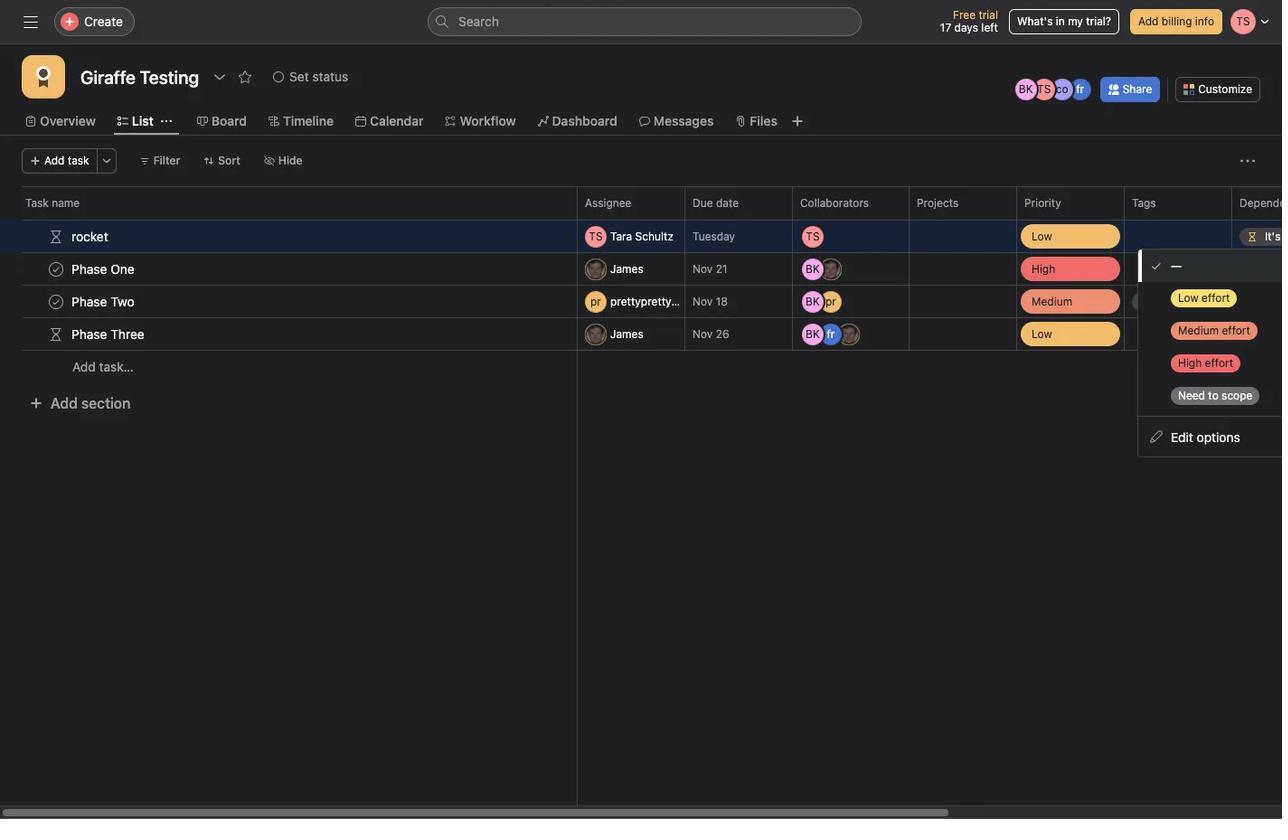 Task type: locate. For each thing, give the bounding box(es) containing it.
messages link
[[639, 111, 714, 131]]

filter
[[153, 154, 180, 167]]

low button
[[1018, 318, 1124, 350]]

completed image down completed option
[[45, 291, 67, 313]]

due
[[693, 196, 713, 210]]

show options image
[[213, 70, 227, 84]]

add to starred image
[[238, 70, 252, 84]]

low down medium
[[1032, 327, 1053, 341]]

1 completed image from the top
[[45, 258, 67, 280]]

list link
[[117, 111, 154, 131]]

nov 21
[[693, 262, 728, 276]]

1 nov from the top
[[693, 262, 713, 276]]

hide
[[278, 154, 303, 167]]

row up the add task… row
[[0, 284, 1283, 320]]

board
[[212, 113, 247, 128]]

low up high
[[1032, 229, 1053, 243]]

james down tara on the left top of the page
[[611, 262, 644, 275]]

0 vertical spatial ja
[[590, 262, 602, 275]]

more actions image
[[1241, 154, 1256, 168], [101, 156, 112, 166]]

james
[[611, 262, 644, 275], [611, 327, 644, 341]]

Phase Two text field
[[68, 293, 140, 311]]

1 vertical spatial completed image
[[45, 291, 67, 313]]

trial?
[[1087, 14, 1112, 28]]

2 nov from the top
[[693, 295, 713, 308]]

nov
[[693, 262, 713, 276], [693, 295, 713, 308], [693, 327, 713, 341]]

add for add billing info
[[1139, 14, 1159, 28]]

1 vertical spatial ts
[[589, 229, 603, 243]]

more actions image up "depende" at top right
[[1241, 154, 1256, 168]]

2 completed image from the top
[[45, 291, 67, 313]]

1 horizontal spatial more actions image
[[1241, 154, 1256, 168]]

left
[[982, 21, 999, 34]]

ts inside header untitled section tree grid
[[589, 229, 603, 243]]

dependencies image up completed option
[[49, 229, 63, 244]]

completed image up completed checkbox
[[45, 258, 67, 280]]

1 vertical spatial ja
[[590, 327, 602, 341]]

james down "pr" button
[[611, 327, 644, 341]]

dependencies image for ja
[[49, 327, 63, 341]]

james for nov 26
[[611, 327, 644, 341]]

add left task
[[44, 154, 65, 167]]

add tab image
[[791, 114, 805, 128]]

tara
[[611, 229, 632, 243]]

what's in my trial? button
[[1009, 9, 1120, 34]]

nov left 21
[[693, 262, 713, 276]]

timeline link
[[269, 111, 334, 131]]

Completed checkbox
[[45, 291, 67, 313]]

add task
[[44, 154, 89, 167]]

timeline
[[283, 113, 334, 128]]

0 vertical spatial nov
[[693, 262, 713, 276]]

share
[[1123, 82, 1153, 96]]

what's in my trial?
[[1018, 14, 1112, 28]]

my
[[1068, 14, 1084, 28]]

add for add task
[[44, 154, 65, 167]]

1 horizontal spatial ts
[[1038, 82, 1051, 96]]

ja
[[590, 262, 602, 275], [590, 327, 602, 341]]

nov left 26
[[693, 327, 713, 341]]

row up tara schultz
[[0, 186, 1283, 220]]

overview link
[[25, 111, 96, 131]]

2 ja from the top
[[590, 327, 602, 341]]

ja down pr
[[590, 327, 602, 341]]

Completed checkbox
[[45, 258, 67, 280]]

ja for nov 21
[[590, 262, 602, 275]]

more actions image right task
[[101, 156, 112, 166]]

date
[[716, 196, 739, 210]]

add left task…
[[72, 359, 96, 375]]

co
[[1056, 82, 1069, 96]]

2 vertical spatial nov
[[693, 327, 713, 341]]

share button
[[1101, 77, 1161, 102]]

free
[[953, 8, 976, 22]]

nov left 18
[[693, 295, 713, 308]]

0 vertical spatial ts
[[1038, 82, 1051, 96]]

0 vertical spatial completed image
[[45, 258, 67, 280]]

calendar link
[[355, 111, 424, 131]]

add task…
[[72, 359, 134, 375]]

2 low from the top
[[1032, 327, 1053, 341]]

low for tuesday
[[1032, 229, 1053, 243]]

1 ja from the top
[[590, 262, 602, 275]]

phase one cell
[[0, 252, 578, 286]]

search list box
[[428, 7, 862, 36]]

add
[[1139, 14, 1159, 28], [44, 154, 65, 167], [72, 359, 96, 375], [51, 395, 78, 412]]

completed image inside phase one 'cell'
[[45, 258, 67, 280]]

task
[[68, 154, 89, 167]]

0 horizontal spatial ts
[[589, 229, 603, 243]]

row down tara schultz
[[0, 251, 1283, 287]]

1 vertical spatial nov
[[693, 295, 713, 308]]

expand sidebar image
[[24, 14, 38, 29]]

completed image inside phase two cell
[[45, 291, 67, 313]]

workflow link
[[445, 111, 516, 131]]

21
[[716, 262, 728, 276]]

tags
[[1133, 196, 1157, 210]]

dependencies image down completed checkbox
[[49, 327, 63, 341]]

add inside row
[[72, 359, 96, 375]]

26
[[716, 327, 730, 341]]

nov for nov 18
[[693, 295, 713, 308]]

ts left tara on the left top of the page
[[589, 229, 603, 243]]

dashboard
[[552, 113, 618, 128]]

messages
[[654, 113, 714, 128]]

row containing task name
[[0, 186, 1283, 220]]

low button
[[1018, 221, 1124, 252]]

completed image for ja
[[45, 258, 67, 280]]

schultz
[[636, 229, 674, 243]]

details image
[[555, 231, 566, 242]]

overview
[[40, 113, 96, 128]]

0 horizontal spatial more actions image
[[101, 156, 112, 166]]

low
[[1032, 229, 1053, 243], [1032, 327, 1053, 341]]

1 james from the top
[[611, 262, 644, 275]]

hide button
[[256, 148, 311, 174]]

low inside dropdown button
[[1032, 327, 1053, 341]]

dependencies image inside rocket cell
[[49, 229, 63, 244]]

dependencies image
[[49, 229, 63, 244], [49, 327, 63, 341]]

phase three cell
[[0, 318, 578, 351]]

ts right bk
[[1038, 82, 1051, 96]]

2 james from the top
[[611, 327, 644, 341]]

add left billing
[[1139, 14, 1159, 28]]

low inside popup button
[[1032, 229, 1053, 243]]

add left section
[[51, 395, 78, 412]]

priority
[[1025, 196, 1062, 210]]

1 vertical spatial james
[[611, 327, 644, 341]]

set status button
[[265, 64, 357, 90]]

row
[[0, 186, 1283, 220], [0, 218, 1283, 255], [22, 219, 1283, 221], [0, 251, 1283, 287], [0, 284, 1283, 320], [0, 316, 1283, 352]]

1 vertical spatial dependencies image
[[49, 327, 63, 341]]

1 low from the top
[[1032, 229, 1053, 243]]

ts
[[1038, 82, 1051, 96], [589, 229, 603, 243]]

in
[[1056, 14, 1065, 28]]

row down assignee
[[0, 218, 1283, 255]]

completed image
[[45, 258, 67, 280], [45, 291, 67, 313]]

0 vertical spatial james
[[611, 262, 644, 275]]

dependencies image inside phase three cell
[[49, 327, 63, 341]]

18
[[716, 295, 728, 308]]

2 dependencies image from the top
[[49, 327, 63, 341]]

search
[[459, 14, 499, 29]]

3 nov from the top
[[693, 327, 713, 341]]

james for nov 21
[[611, 262, 644, 275]]

1 vertical spatial low
[[1032, 327, 1053, 341]]

add for add task…
[[72, 359, 96, 375]]

projects
[[917, 196, 959, 210]]

None text field
[[76, 61, 204, 93]]

info
[[1196, 14, 1215, 28]]

tuesday
[[693, 230, 736, 243]]

nov 18
[[693, 295, 728, 308]]

customize button
[[1176, 77, 1261, 102]]

medium button
[[1018, 286, 1124, 318]]

1 dependencies image from the top
[[49, 229, 63, 244]]

pr button
[[585, 291, 681, 313]]

ja up pr
[[590, 262, 602, 275]]

rocket cell
[[0, 220, 578, 253]]

0 vertical spatial low
[[1032, 229, 1053, 243]]

0 vertical spatial dependencies image
[[49, 229, 63, 244]]



Task type: vqa. For each thing, say whether or not it's contained in the screenshot.
Phase One Text Box
yes



Task type: describe. For each thing, give the bounding box(es) containing it.
set status
[[290, 69, 348, 84]]

depende
[[1240, 196, 1283, 210]]

add section button
[[22, 387, 138, 420]]

what's
[[1018, 14, 1053, 28]]

billing
[[1162, 14, 1193, 28]]

nov for nov 21
[[693, 262, 713, 276]]

dashboard link
[[538, 111, 618, 131]]

nov 26
[[693, 327, 730, 341]]

medium
[[1032, 294, 1073, 308]]

Phase One text field
[[68, 260, 140, 278]]

add section
[[51, 395, 131, 412]]

task…
[[99, 359, 134, 375]]

free trial 17 days left
[[941, 8, 999, 34]]

set
[[290, 69, 309, 84]]

customize
[[1199, 82, 1253, 96]]

create
[[84, 14, 123, 29]]

bk
[[1019, 82, 1034, 96]]

task dependencies for phase one cell
[[1232, 252, 1283, 286]]

search button
[[428, 7, 862, 36]]

trial
[[979, 8, 999, 22]]

linked projects for phase three cell
[[909, 318, 1018, 351]]

nov for nov 26
[[693, 327, 713, 341]]

add for add section
[[51, 395, 78, 412]]

17
[[941, 21, 952, 34]]

days
[[955, 21, 979, 34]]

sort
[[218, 154, 240, 167]]

linked projects for phase two cell
[[909, 285, 1018, 318]]

high button
[[1018, 253, 1124, 285]]

add billing info button
[[1131, 9, 1223, 34]]

add task… button
[[72, 357, 134, 377]]

files
[[750, 113, 778, 128]]

dependencies image for ts
[[49, 229, 63, 244]]

row containing ts
[[0, 218, 1283, 255]]

task
[[25, 196, 49, 210]]

assignee
[[585, 196, 632, 210]]

name
[[52, 196, 80, 210]]

Phase Three text field
[[68, 325, 150, 343]]

completed image for pr
[[45, 291, 67, 313]]

workflow
[[460, 113, 516, 128]]

due date
[[693, 196, 739, 210]]

fr
[[1077, 82, 1085, 96]]

linked projects for phase one cell
[[909, 252, 1018, 286]]

add billing info
[[1139, 14, 1215, 28]]

header untitled section tree grid
[[0, 218, 1283, 384]]

create button
[[54, 7, 135, 36]]

add task button
[[22, 148, 97, 174]]

row containing pr
[[0, 284, 1283, 320]]

ribbon image
[[33, 66, 54, 88]]

row down "pr" button
[[0, 316, 1283, 352]]

add task… row
[[0, 350, 1283, 384]]

low for nov 26
[[1032, 327, 1053, 341]]

tab actions image
[[161, 116, 172, 127]]

task name
[[25, 196, 80, 210]]

ja for nov 26
[[590, 327, 602, 341]]

status
[[312, 69, 348, 84]]

calendar
[[370, 113, 424, 128]]

high
[[1032, 262, 1056, 275]]

filter button
[[131, 148, 188, 174]]

collaborators
[[801, 196, 869, 210]]

sort button
[[196, 148, 249, 174]]

pr
[[591, 294, 602, 308]]

tara schultz
[[611, 229, 674, 243]]

files link
[[736, 111, 778, 131]]

board link
[[197, 111, 247, 131]]

list
[[132, 113, 154, 128]]

rocket text field
[[68, 228, 114, 246]]

row up schultz
[[22, 219, 1283, 221]]

section
[[81, 395, 131, 412]]

phase two cell
[[0, 285, 578, 318]]



